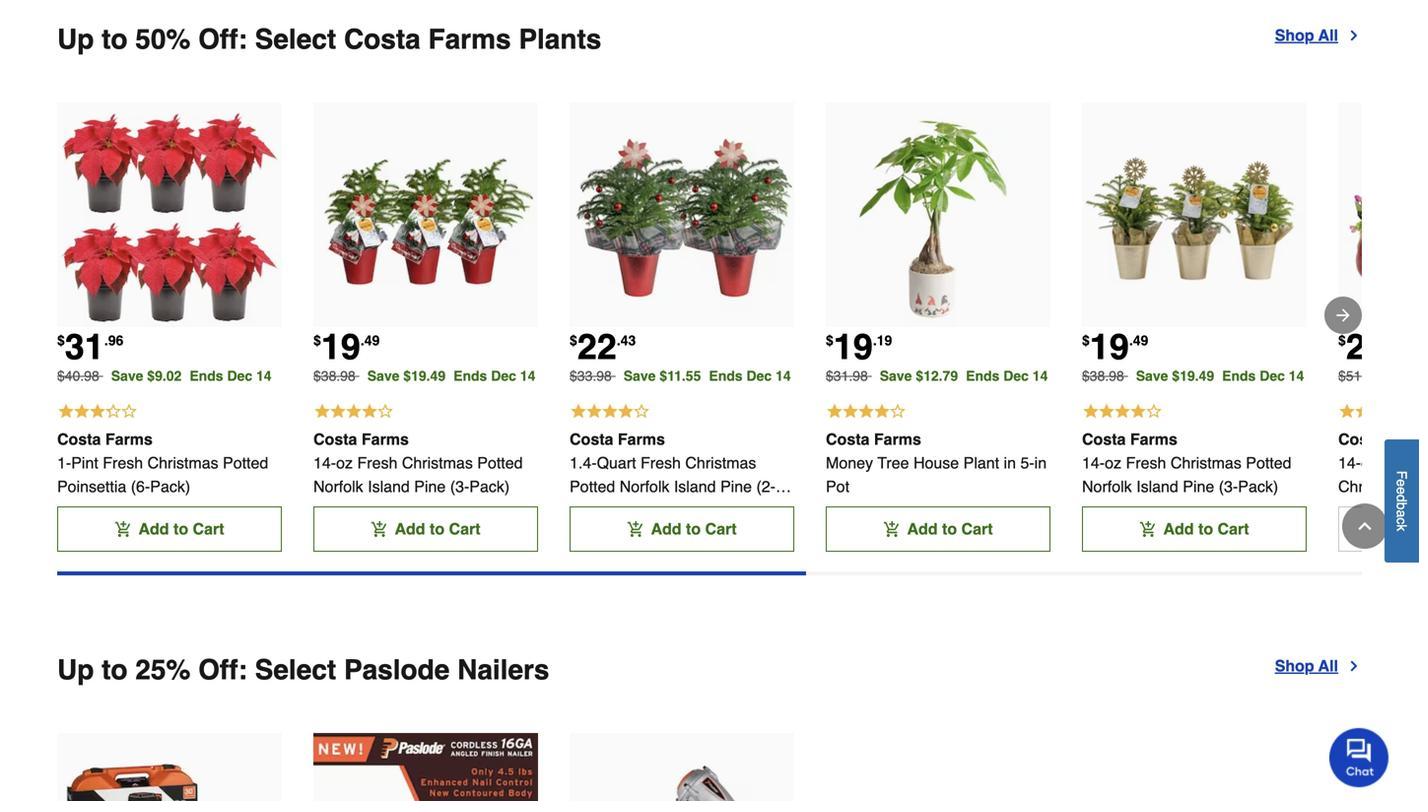 Task type: locate. For each thing, give the bounding box(es) containing it.
oz inside costa farm 14-oz fresh
[[1361, 454, 1378, 472]]

3 . from the left
[[617, 332, 621, 348]]

0 horizontal spatial island
[[368, 478, 410, 496]]

add to cart button for 1-pint fresh christmas potted poinsettia (6-pack) image
[[57, 507, 282, 552]]

cart add image for 1-pint fresh christmas potted poinsettia (6-pack) image
[[115, 521, 131, 537]]

0 horizontal spatial save $19.49 ends dec 14
[[367, 368, 535, 384]]

1 island from the left
[[368, 478, 410, 496]]

19 for 2nd 14-oz fresh christmas potted norfolk island pine (3-pack) image from the right
[[321, 327, 361, 368]]

pack) inside "costa farms 1-pint fresh christmas potted poinsettia (6-pack)"
[[150, 478, 190, 496]]

(2-
[[756, 478, 776, 496]]

up left 50%
[[57, 24, 94, 55]]

cart add image down costa farms 1.4-quart fresh christmas potted norfolk island pine (2- pack)
[[627, 521, 643, 537]]

3 pine from the left
[[1183, 478, 1214, 496]]

19 for money tree house plant in 5-in pot image
[[834, 327, 873, 368]]

1 shop all from the top
[[1275, 26, 1338, 45]]

2 14- from the left
[[1082, 454, 1105, 472]]

1 vertical spatial shop all link
[[1275, 655, 1362, 678]]

1 horizontal spatial 14-
[[1082, 454, 1105, 472]]

select
[[255, 24, 336, 55], [255, 655, 336, 686]]

1 vertical spatial select
[[255, 655, 336, 686]]

fresh
[[103, 454, 143, 472], [357, 454, 398, 472], [641, 454, 681, 472], [1126, 454, 1166, 472], [1382, 454, 1419, 472]]

0 horizontal spatial $ 19 . 49
[[313, 327, 380, 368]]

0 horizontal spatial costa farms 14-oz fresh christmas potted norfolk island pine (3-pack)
[[313, 430, 523, 496]]

1 cart add image from the left
[[115, 521, 131, 537]]

house
[[913, 454, 959, 472]]

off: right 25%
[[198, 655, 247, 686]]

$ inside $ 24 $51.98
[[1338, 332, 1346, 348]]

add to cart button for money tree house plant in 5-in pot image
[[826, 507, 1051, 552]]

0 vertical spatial up
[[57, 24, 94, 55]]

1 oz from the left
[[336, 454, 353, 472]]

1 vertical spatial all
[[1318, 657, 1338, 675]]

e up the d
[[1394, 479, 1410, 487]]

up
[[57, 24, 94, 55], [57, 655, 94, 686]]

$19.49
[[403, 368, 446, 384], [1172, 368, 1214, 384]]

. inside '$ 22 . 43'
[[617, 332, 621, 348]]

1 vertical spatial shop all
[[1275, 657, 1338, 675]]

save
[[111, 368, 143, 384], [367, 368, 400, 384], [624, 368, 656, 384], [880, 368, 912, 384], [1136, 368, 1168, 384]]

off: for 50%
[[198, 24, 247, 55]]

farms
[[428, 24, 511, 55], [105, 430, 153, 449], [362, 430, 409, 449], [618, 430, 665, 449], [874, 430, 921, 449], [1130, 430, 1178, 449]]

1 49 from the left
[[364, 332, 380, 348]]

shop all link for up to 25% off: select paslode nailers
[[1275, 655, 1362, 678]]

1-
[[57, 454, 71, 472]]

up to 50% off: select costa farms plants
[[57, 24, 601, 55]]

$ inside $ 19 . 19
[[826, 332, 834, 348]]

2 . from the left
[[361, 332, 364, 348]]

5 $ from the left
[[1082, 332, 1090, 348]]

chevron right image
[[1346, 28, 1362, 44]]

14-
[[313, 454, 336, 472], [1082, 454, 1105, 472], [1338, 454, 1361, 472]]

6 $ from the left
[[1338, 332, 1346, 348]]

(3-
[[450, 478, 469, 496], [1219, 478, 1238, 496]]

e up "b"
[[1394, 487, 1410, 494]]

0 vertical spatial shop
[[1275, 26, 1314, 45]]

pack) for 1.4-quart fresh christmas potted norfolk island pine (2-pack) image
[[570, 501, 610, 520]]

fresh inside "costa farms 1-pint fresh christmas potted poinsettia (6-pack)"
[[103, 454, 143, 472]]

1 vertical spatial off:
[[198, 655, 247, 686]]

pine inside costa farms 1.4-quart fresh christmas potted norfolk island pine (2- pack)
[[720, 478, 752, 496]]

1 vertical spatial up
[[57, 655, 94, 686]]

potted inside "costa farms 1-pint fresh christmas potted poinsettia (6-pack)"
[[223, 454, 268, 472]]

shop all for up to 50% off: select costa farms plants
[[1275, 26, 1338, 45]]

1 $19.49 from the left
[[403, 368, 446, 384]]

1 horizontal spatial norfolk
[[620, 478, 670, 496]]

$ inside '$ 22 . 43'
[[570, 332, 577, 348]]

5 fresh from the left
[[1382, 454, 1419, 472]]

$11.55
[[660, 368, 701, 384]]

potted
[[223, 454, 268, 472], [477, 454, 523, 472], [1246, 454, 1291, 472], [570, 478, 615, 496]]

norfolk inside costa farms 1.4-quart fresh christmas potted norfolk island pine (2- pack)
[[620, 478, 670, 496]]

fresh inside costa farm 14-oz fresh
[[1382, 454, 1419, 472]]

dec left $51.98
[[1260, 368, 1285, 384]]

0 vertical spatial select
[[255, 24, 336, 55]]

1 up from the top
[[57, 24, 94, 55]]

1 shop all link from the top
[[1275, 24, 1362, 47]]

2 horizontal spatial island
[[1136, 478, 1178, 496]]

5 ends from the left
[[1222, 368, 1256, 384]]

$ 24 $51.98
[[1338, 327, 1385, 384]]

1 horizontal spatial island
[[674, 478, 716, 496]]

1 e from the top
[[1394, 479, 1410, 487]]

1 horizontal spatial cart add image
[[883, 521, 899, 537]]

0 horizontal spatial 49
[[364, 332, 380, 348]]

1 horizontal spatial 49
[[1133, 332, 1148, 348]]

2 cart from the left
[[449, 520, 480, 538]]

up to 25% off: select paslode nailers
[[57, 655, 549, 686]]

dec right the $12.79
[[1003, 368, 1029, 384]]

1 horizontal spatial pine
[[720, 478, 752, 496]]

ends for money tree house plant in 5-in pot image
[[966, 368, 1000, 384]]

4 . from the left
[[873, 332, 877, 348]]

d
[[1394, 494, 1410, 502]]

save $12.79 ends dec 14
[[880, 368, 1048, 384]]

2 christmas from the left
[[402, 454, 473, 472]]

in right plant
[[1034, 454, 1047, 472]]

1 select from the top
[[255, 24, 336, 55]]

. inside $ 31 . 96
[[104, 332, 108, 348]]

shop all for up to 25% off: select paslode nailers
[[1275, 657, 1338, 675]]

0 horizontal spatial $19.49
[[403, 368, 446, 384]]

all left chevron right image
[[1318, 26, 1338, 45]]

1 horizontal spatial $ 19 . 49
[[1082, 327, 1148, 368]]

3 add from the left
[[651, 520, 682, 538]]

0 horizontal spatial (3-
[[450, 478, 469, 496]]

3 cart from the left
[[705, 520, 737, 538]]

19 for 1st 14-oz fresh christmas potted norfolk island pine (3-pack) image from the right
[[1090, 327, 1129, 368]]

1 horizontal spatial oz
[[1105, 454, 1121, 472]]

off: for 25%
[[198, 655, 247, 686]]

4 add to cart button from the left
[[826, 507, 1051, 552]]

pack) for 1st 14-oz fresh christmas potted norfolk island pine (3-pack) image from the right
[[1238, 478, 1278, 496]]

e
[[1394, 479, 1410, 487], [1394, 487, 1410, 494]]

1 cart add image from the left
[[627, 521, 643, 537]]

.
[[104, 332, 108, 348], [361, 332, 364, 348], [617, 332, 621, 348], [873, 332, 877, 348], [1129, 332, 1133, 348]]

1 off: from the top
[[198, 24, 247, 55]]

select for costa
[[255, 24, 336, 55]]

scroll to top element
[[1342, 504, 1388, 549]]

1 add to cart from the left
[[138, 520, 224, 538]]

1 pine from the left
[[414, 478, 446, 496]]

pine for cart add icon corresponding to 2nd 14-oz fresh christmas potted norfolk island pine (3-pack) image from the right
[[414, 478, 446, 496]]

cart add image for 2nd 14-oz fresh christmas potted norfolk island pine (3-pack) image from the right
[[371, 521, 387, 537]]

tree
[[877, 454, 909, 472]]

cart
[[193, 520, 224, 538], [449, 520, 480, 538], [705, 520, 737, 538], [961, 520, 993, 538], [1218, 520, 1249, 538]]

4 dec from the left
[[1003, 368, 1029, 384]]

19
[[321, 327, 361, 368], [834, 327, 873, 368], [1090, 327, 1129, 368], [877, 332, 892, 348]]

$9.02
[[147, 368, 182, 384]]

1 $ from the left
[[57, 332, 65, 348]]

$38.98 for 2nd 14-oz fresh christmas potted norfolk island pine (3-pack) image from the right
[[313, 368, 356, 384]]

1 horizontal spatial in
[[1034, 454, 1047, 472]]

0 vertical spatial all
[[1318, 26, 1338, 45]]

0 horizontal spatial pine
[[414, 478, 446, 496]]

1 horizontal spatial 14-oz fresh christmas potted norfolk island pine (3-pack) image
[[1082, 103, 1307, 327]]

pine
[[414, 478, 446, 496], [720, 478, 752, 496], [1183, 478, 1214, 496]]

2 49 from the left
[[1133, 332, 1148, 348]]

a
[[1394, 510, 1410, 517]]

cart for 1-pint fresh christmas potted poinsettia (6-pack) image the add to cart button
[[193, 520, 224, 538]]

3 save from the left
[[624, 368, 656, 384]]

3 norfolk from the left
[[1082, 478, 1132, 496]]

5 add to cart button from the left
[[1082, 507, 1307, 552]]

3 dec from the left
[[746, 368, 772, 384]]

22
[[577, 327, 617, 368]]

$ inside $ 31 . 96
[[57, 332, 65, 348]]

1 christmas from the left
[[147, 454, 218, 472]]

4 christmas from the left
[[1171, 454, 1242, 472]]

2 horizontal spatial norfolk
[[1082, 478, 1132, 496]]

2 e from the top
[[1394, 487, 1410, 494]]

norfolk for 1.4-quart fresh christmas potted norfolk island pine (2-pack) image
[[620, 478, 670, 496]]

dec
[[227, 368, 252, 384], [491, 368, 516, 384], [746, 368, 772, 384], [1003, 368, 1029, 384], [1260, 368, 1285, 384]]

cart for 1.4-quart fresh christmas potted norfolk island pine (2-pack) image the add to cart button
[[705, 520, 737, 538]]

2 horizontal spatial 14-
[[1338, 454, 1361, 472]]

shop left chevron right icon
[[1275, 657, 1314, 675]]

1 ends from the left
[[190, 368, 223, 384]]

0 vertical spatial shop all link
[[1275, 24, 1362, 47]]

3.5-in 30-degree pneumatic framing nailer image
[[570, 733, 794, 801]]

save for money tree house plant in 5-in pot image
[[880, 368, 912, 384]]

0 vertical spatial off:
[[198, 24, 247, 55]]

plants
[[519, 24, 601, 55]]

1 fresh from the left
[[103, 454, 143, 472]]

1 $38.98 from the left
[[313, 368, 356, 384]]

3 14- from the left
[[1338, 454, 1361, 472]]

2 norfolk from the left
[[620, 478, 670, 496]]

$38.98
[[313, 368, 356, 384], [1082, 368, 1124, 384]]

. inside $ 19 . 19
[[873, 332, 877, 348]]

1 save from the left
[[111, 368, 143, 384]]

1 horizontal spatial $38.98
[[1082, 368, 1124, 384]]

1 horizontal spatial save $19.49 ends dec 14
[[1136, 368, 1304, 384]]

3 christmas from the left
[[685, 454, 756, 472]]

31
[[65, 327, 104, 368]]

cart add image
[[115, 521, 131, 537], [371, 521, 387, 537], [1140, 521, 1155, 537]]

add to cart button
[[57, 507, 282, 552], [313, 507, 538, 552], [570, 507, 794, 552], [826, 507, 1051, 552], [1082, 507, 1307, 552]]

shop all left chevron right image
[[1275, 26, 1338, 45]]

in left '5-'
[[1004, 454, 1016, 472]]

add to cart
[[138, 520, 224, 538], [395, 520, 480, 538], [651, 520, 737, 538], [907, 520, 993, 538], [1163, 520, 1249, 538]]

money
[[826, 454, 873, 472]]

2 14 from the left
[[520, 368, 535, 384]]

1 norfolk from the left
[[313, 478, 363, 496]]

0 horizontal spatial in
[[1004, 454, 1016, 472]]

5 save from the left
[[1136, 368, 1168, 384]]

off: right 50%
[[198, 24, 247, 55]]

costa farms 14-oz fresh christmas potted norfolk island pine (3-pack) for cart add icon related to 1st 14-oz fresh christmas potted norfolk island pine (3-pack) image from the right
[[1082, 430, 1291, 496]]

add to cart for 1-pint fresh christmas potted poinsettia (6-pack) image
[[138, 520, 224, 538]]

3 cart add image from the left
[[1140, 521, 1155, 537]]

pine for cart add icon related to 1st 14-oz fresh christmas potted norfolk island pine (3-pack) image from the right
[[1183, 478, 1214, 496]]

in
[[1004, 454, 1016, 472], [1034, 454, 1047, 472]]

chevron up image
[[1355, 516, 1375, 536]]

4 ends from the left
[[966, 368, 1000, 384]]

christmas
[[147, 454, 218, 472], [402, 454, 473, 472], [685, 454, 756, 472], [1171, 454, 1242, 472]]

add to cart button for 2nd 14-oz fresh christmas potted norfolk island pine (3-pack) image from the right
[[313, 507, 538, 552]]

k
[[1394, 524, 1410, 531]]

norfolk
[[313, 478, 363, 496], [620, 478, 670, 496], [1082, 478, 1132, 496]]

2 cart add image from the left
[[883, 521, 899, 537]]

shop
[[1275, 26, 1314, 45], [1275, 657, 1314, 675]]

save $19.49 ends dec 14
[[367, 368, 535, 384], [1136, 368, 1304, 384]]

up left 25%
[[57, 655, 94, 686]]

2 pine from the left
[[720, 478, 752, 496]]

dec right $11.55
[[746, 368, 772, 384]]

shop all left chevron right icon
[[1275, 657, 1338, 675]]

96
[[108, 332, 123, 348]]

2 up from the top
[[57, 655, 94, 686]]

0 horizontal spatial 14-oz fresh christmas potted norfolk island pine (3-pack) image
[[313, 103, 538, 327]]

$ 22 . 43
[[570, 327, 636, 368]]

3 add to cart from the left
[[651, 520, 737, 538]]

2 save $19.49 ends dec 14 from the left
[[1136, 368, 1304, 384]]

cart add image for 22
[[627, 521, 643, 537]]

1 add from the left
[[138, 520, 169, 538]]

14 for money tree house plant in 5-in pot image
[[1033, 368, 1048, 384]]

cart for money tree house plant in 5-in pot image the add to cart button
[[961, 520, 993, 538]]

2 shop all from the top
[[1275, 657, 1338, 675]]

5 cart from the left
[[1218, 520, 1249, 538]]

costa farms 14-oz fresh christmas potted norfolk island pine (3-pack)
[[313, 430, 523, 496], [1082, 430, 1291, 496]]

costa farms 1.4-quart fresh christmas potted norfolk island pine (2- pack)
[[570, 430, 776, 520]]

25%
[[135, 655, 191, 686]]

0 vertical spatial shop all
[[1275, 26, 1338, 45]]

costa farms 14-oz fresh christmas potted norfolk island pine (3-pack) for cart add icon corresponding to 2nd 14-oz fresh christmas potted norfolk island pine (3-pack) image from the right
[[313, 430, 523, 496]]

fresh for 1.4-quart fresh christmas potted norfolk island pine (2-pack) image
[[641, 454, 681, 472]]

cart add image
[[627, 521, 643, 537], [883, 521, 899, 537]]

4 cart from the left
[[961, 520, 993, 538]]

2 dec from the left
[[491, 368, 516, 384]]

2 select from the top
[[255, 655, 336, 686]]

2 in from the left
[[1034, 454, 1047, 472]]

dec right $9.02
[[227, 368, 252, 384]]

$40.98
[[57, 368, 99, 384]]

1 vertical spatial shop
[[1275, 657, 1314, 675]]

costa farms money tree house plant in 5-in pot
[[826, 430, 1047, 496]]

3 ends from the left
[[709, 368, 743, 384]]

2 island from the left
[[674, 478, 716, 496]]

1 14 from the left
[[256, 368, 272, 384]]

cart for the add to cart button for 1st 14-oz fresh christmas potted norfolk island pine (3-pack) image from the right
[[1218, 520, 1249, 538]]

save $11.55 ends dec 14
[[624, 368, 791, 384]]

0 horizontal spatial cart add image
[[627, 521, 643, 537]]

all left chevron right icon
[[1318, 657, 1338, 675]]

2 $38.98 from the left
[[1082, 368, 1124, 384]]

. for 1-pint fresh christmas potted poinsettia (6-pack) image
[[104, 332, 108, 348]]

cart add image down tree
[[883, 521, 899, 537]]

fresh for 1-pint fresh christmas potted poinsettia (6-pack) image
[[103, 454, 143, 472]]

3 $ from the left
[[570, 332, 577, 348]]

fresh for 14-oz fresh christmas potted christmas cactus (2-pack) image
[[1382, 454, 1419, 472]]

2 $ from the left
[[313, 332, 321, 348]]

chevron right image
[[1346, 658, 1362, 674]]

0 horizontal spatial 14-
[[313, 454, 336, 472]]

2 horizontal spatial cart add image
[[1140, 521, 1155, 537]]

add to cart button for 1st 14-oz fresh christmas potted norfolk island pine (3-pack) image from the right
[[1082, 507, 1307, 552]]

fresh inside costa farms 1.4-quart fresh christmas potted norfolk island pine (2- pack)
[[641, 454, 681, 472]]

0 horizontal spatial norfolk
[[313, 478, 363, 496]]

5 dec from the left
[[1260, 368, 1285, 384]]

2 horizontal spatial pine
[[1183, 478, 1214, 496]]

shop all link
[[1275, 24, 1362, 47], [1275, 655, 1362, 678]]

1 (3- from the left
[[450, 478, 469, 496]]

ends
[[190, 368, 223, 384], [453, 368, 487, 384], [709, 368, 743, 384], [966, 368, 1000, 384], [1222, 368, 1256, 384]]

43
[[621, 332, 636, 348]]

farms inside costa farms money tree house plant in 5-in pot
[[874, 430, 921, 449]]

$
[[57, 332, 65, 348], [313, 332, 321, 348], [570, 332, 577, 348], [826, 332, 834, 348], [1082, 332, 1090, 348], [1338, 332, 1346, 348]]

shop left chevron right image
[[1275, 26, 1314, 45]]

pack) inside costa farms 1.4-quart fresh christmas potted norfolk island pine (2- pack)
[[570, 501, 610, 520]]

$33.98
[[570, 368, 612, 384]]

cart for the add to cart button corresponding to 2nd 14-oz fresh christmas potted norfolk island pine (3-pack) image from the right
[[449, 520, 480, 538]]

0 horizontal spatial $38.98
[[313, 368, 356, 384]]

dec left $33.98
[[491, 368, 516, 384]]

4 add to cart from the left
[[907, 520, 993, 538]]

add to cart for money tree house plant in 5-in pot image
[[907, 520, 993, 538]]

4 14 from the left
[[1033, 368, 1048, 384]]

50%
[[135, 24, 191, 55]]

14-oz fresh christmas potted norfolk island pine (3-pack) image
[[313, 103, 538, 327], [1082, 103, 1307, 327]]

2 off: from the top
[[198, 655, 247, 686]]

1 horizontal spatial $19.49
[[1172, 368, 1214, 384]]

2 (3- from the left
[[1219, 478, 1238, 496]]

2 cart add image from the left
[[371, 521, 387, 537]]

off:
[[198, 24, 247, 55], [198, 655, 247, 686]]

3 14 from the left
[[776, 368, 791, 384]]

costa inside "costa farms 1-pint fresh christmas potted poinsettia (6-pack)"
[[57, 430, 101, 449]]

14- for the add to cart button for 1st 14-oz fresh christmas potted norfolk island pine (3-pack) image from the right
[[1082, 454, 1105, 472]]

shop all
[[1275, 26, 1338, 45], [1275, 657, 1338, 675]]

christmas inside "costa farms 1-pint fresh christmas potted poinsettia (6-pack)"
[[147, 454, 218, 472]]

add
[[138, 520, 169, 538], [395, 520, 425, 538], [651, 520, 682, 538], [907, 520, 938, 538], [1163, 520, 1194, 538]]

2 shop from the top
[[1275, 657, 1314, 675]]

4 add from the left
[[907, 520, 938, 538]]

nailers
[[457, 655, 549, 686]]

to
[[102, 24, 128, 55], [173, 520, 188, 538], [430, 520, 445, 538], [686, 520, 701, 538], [942, 520, 957, 538], [1198, 520, 1213, 538], [102, 655, 128, 686]]

2 add to cart from the left
[[395, 520, 480, 538]]

1 horizontal spatial costa farms 14-oz fresh christmas potted norfolk island pine (3-pack)
[[1082, 430, 1291, 496]]

1 horizontal spatial cart add image
[[371, 521, 387, 537]]

$ 19 . 49
[[313, 327, 380, 368], [1082, 327, 1148, 368]]

2 costa farms 14-oz fresh christmas potted norfolk island pine (3-pack) from the left
[[1082, 430, 1291, 496]]

3 add to cart button from the left
[[570, 507, 794, 552]]

1 costa farms 14-oz fresh christmas potted norfolk island pine (3-pack) from the left
[[313, 430, 523, 496]]

pack)
[[150, 478, 190, 496], [469, 478, 510, 496], [1238, 478, 1278, 496], [570, 501, 610, 520]]

2 horizontal spatial oz
[[1361, 454, 1378, 472]]

3 oz from the left
[[1361, 454, 1378, 472]]

island inside costa farms 1.4-quart fresh christmas potted norfolk island pine (2- pack)
[[674, 478, 716, 496]]

1 horizontal spatial (3-
[[1219, 478, 1238, 496]]

49
[[364, 332, 380, 348], [1133, 332, 1148, 348]]

costa inside costa farms 1.4-quart fresh christmas potted norfolk island pine (2- pack)
[[570, 430, 613, 449]]

all
[[1318, 26, 1338, 45], [1318, 657, 1338, 675]]

2 shop all link from the top
[[1275, 655, 1362, 678]]

island
[[368, 478, 410, 496], [674, 478, 716, 496], [1136, 478, 1178, 496]]

1 dec from the left
[[227, 368, 252, 384]]

0 horizontal spatial oz
[[336, 454, 353, 472]]

shop all link for up to 50% off: select costa farms plants
[[1275, 24, 1362, 47]]

3 island from the left
[[1136, 478, 1178, 496]]

2 add from the left
[[395, 520, 425, 538]]

14
[[256, 368, 272, 384], [520, 368, 535, 384], [776, 368, 791, 384], [1033, 368, 1048, 384], [1289, 368, 1304, 384]]

1-pint fresh christmas potted poinsettia (6-pack) image
[[57, 103, 282, 327]]

costa
[[344, 24, 421, 55], [57, 430, 101, 449], [313, 430, 357, 449], [570, 430, 613, 449], [826, 430, 870, 449], [1082, 430, 1126, 449], [1338, 430, 1382, 449]]

2 all from the top
[[1318, 657, 1338, 675]]

scrollbar
[[57, 572, 806, 576]]

49 for 2nd 14-oz fresh christmas potted norfolk island pine (3-pack) image from the right
[[364, 332, 380, 348]]

add for cart add image related to 22
[[651, 520, 682, 538]]

dec for money tree house plant in 5-in pot image
[[1003, 368, 1029, 384]]

angled 2.5-in 16-gauge cordless finish nailer (battery & charger included) image
[[313, 733, 538, 801]]

0 horizontal spatial cart add image
[[115, 521, 131, 537]]

19 inside $ 19 . 19
[[877, 332, 892, 348]]

oz
[[336, 454, 353, 472], [1105, 454, 1121, 472], [1361, 454, 1378, 472]]



Task type: vqa. For each thing, say whether or not it's contained in the screenshot.
the top is
no



Task type: describe. For each thing, give the bounding box(es) containing it.
cart add image for 1st 14-oz fresh christmas potted norfolk island pine (3-pack) image from the right
[[1140, 521, 1155, 537]]

poinsettia
[[57, 478, 126, 496]]

14- for the add to cart button corresponding to 2nd 14-oz fresh christmas potted norfolk island pine (3-pack) image from the right
[[313, 454, 336, 472]]

5 14 from the left
[[1289, 368, 1304, 384]]

dec for 1-pint fresh christmas potted poinsettia (6-pack) image
[[227, 368, 252, 384]]

paslode
[[344, 655, 450, 686]]

farm
[[1386, 430, 1419, 449]]

norfolk for 2nd 14-oz fresh christmas potted norfolk island pine (3-pack) image from the right
[[313, 478, 363, 496]]

arrow right image
[[1333, 306, 1353, 325]]

2 14-oz fresh christmas potted norfolk island pine (3-pack) image from the left
[[1082, 103, 1307, 327]]

1.4-
[[570, 454, 597, 472]]

2 fresh from the left
[[357, 454, 398, 472]]

add for cart add icon corresponding to 2nd 14-oz fresh christmas potted norfolk island pine (3-pack) image from the right
[[395, 520, 425, 538]]

1.4-quart fresh christmas potted norfolk island pine (2-pack) image
[[570, 103, 794, 327]]

add for 19's cart add image
[[907, 520, 938, 538]]

farms inside costa farms 1.4-quart fresh christmas potted norfolk island pine (2- pack)
[[618, 430, 665, 449]]

$38.98 for 1st 14-oz fresh christmas potted norfolk island pine (3-pack) image from the right
[[1082, 368, 1124, 384]]

save for 1-pint fresh christmas potted poinsettia (6-pack) image
[[111, 368, 143, 384]]

1 14-oz fresh christmas potted norfolk island pine (3-pack) image from the left
[[313, 103, 538, 327]]

money tree house plant in 5-in pot image
[[826, 103, 1051, 327]]

pine for cart add image related to 22
[[720, 478, 752, 496]]

1 in from the left
[[1004, 454, 1016, 472]]

ends for 1.4-quart fresh christmas potted norfolk island pine (2-pack) image
[[709, 368, 743, 384]]

select for paslode
[[255, 655, 336, 686]]

. for 1st 14-oz fresh christmas potted norfolk island pine (3-pack) image from the right
[[1129, 332, 1133, 348]]

$31.98
[[826, 368, 868, 384]]

14 for 1-pint fresh christmas potted poinsettia (6-pack) image
[[256, 368, 272, 384]]

(6-
[[131, 478, 150, 496]]

2 save from the left
[[367, 368, 400, 384]]

island for cart add image related to 22
[[674, 478, 716, 496]]

f e e d b a c k
[[1394, 471, 1410, 531]]

14-oz fresh christmas potted christmas cactus (2-pack) image
[[1338, 103, 1419, 327]]

add to cart button for 1.4-quart fresh christmas potted norfolk island pine (2-pack) image
[[570, 507, 794, 552]]

save $9.02 ends dec 14
[[111, 368, 272, 384]]

2 $ 19 . 49 from the left
[[1082, 327, 1148, 368]]

island for cart add icon related to 1st 14-oz fresh christmas potted norfolk island pine (3-pack) image from the right
[[1136, 478, 1178, 496]]

chat invite button image
[[1329, 727, 1390, 787]]

1 save $19.49 ends dec 14 from the left
[[367, 368, 535, 384]]

4 fresh from the left
[[1126, 454, 1166, 472]]

costa inside costa farms money tree house plant in 5-in pot
[[826, 430, 870, 449]]

christmas inside costa farms 1.4-quart fresh christmas potted norfolk island pine (2- pack)
[[685, 454, 756, 472]]

quart
[[597, 454, 636, 472]]

(3- for cart add icon related to 1st 14-oz fresh christmas potted norfolk island pine (3-pack) image from the right
[[1219, 478, 1238, 496]]

costa farm 14-oz fresh
[[1338, 430, 1419, 496]]

shop for up to 50% off: select costa farms plants
[[1275, 26, 1314, 45]]

14 for 1.4-quart fresh christmas potted norfolk island pine (2-pack) image
[[776, 368, 791, 384]]

14- inside costa farm 14-oz fresh
[[1338, 454, 1361, 472]]

save for 1.4-quart fresh christmas potted norfolk island pine (2-pack) image
[[624, 368, 656, 384]]

pint
[[71, 454, 98, 472]]

add to cart for 1.4-quart fresh christmas potted norfolk island pine (2-pack) image
[[651, 520, 737, 538]]

pack) for 2nd 14-oz fresh christmas potted norfolk island pine (3-pack) image from the right
[[469, 478, 510, 496]]

dec for 1.4-quart fresh christmas potted norfolk island pine (2-pack) image
[[746, 368, 772, 384]]

2 ends from the left
[[453, 368, 487, 384]]

24
[[1346, 327, 1385, 368]]

$ 31 . 96
[[57, 327, 123, 368]]

costa inside costa farm 14-oz fresh
[[1338, 430, 1382, 449]]

plant
[[963, 454, 999, 472]]

ends for 1-pint fresh christmas potted poinsettia (6-pack) image
[[190, 368, 223, 384]]

cart add image for 19
[[883, 521, 899, 537]]

$51.98
[[1338, 368, 1380, 384]]

all for up to 50% off: select costa farms plants
[[1318, 26, 1338, 45]]

shop for up to 25% off: select paslode nailers
[[1275, 657, 1314, 675]]

costa farms 1-pint fresh christmas potted poinsettia (6-pack)
[[57, 430, 268, 496]]

49 for 1st 14-oz fresh christmas potted norfolk island pine (3-pack) image from the right
[[1133, 332, 1148, 348]]

add for cart add icon related to 1st 14-oz fresh christmas potted norfolk island pine (3-pack) image from the right
[[1163, 520, 1194, 538]]

(3- for cart add icon corresponding to 2nd 14-oz fresh christmas potted norfolk island pine (3-pack) image from the right
[[450, 478, 469, 496]]

5 add to cart from the left
[[1163, 520, 1249, 538]]

2 oz from the left
[[1105, 454, 1121, 472]]

. for 2nd 14-oz fresh christmas potted norfolk island pine (3-pack) image from the right
[[361, 332, 364, 348]]

norfolk for 1st 14-oz fresh christmas potted norfolk island pine (3-pack) image from the right
[[1082, 478, 1132, 496]]

. for money tree house plant in 5-in pot image
[[873, 332, 877, 348]]

5-
[[1020, 454, 1034, 472]]

up for up to 50% off: select costa farms plants
[[57, 24, 94, 55]]

all for up to 25% off: select paslode nailers
[[1318, 657, 1338, 675]]

b
[[1394, 502, 1410, 510]]

add for 1-pint fresh christmas potted poinsettia (6-pack) image cart add icon
[[138, 520, 169, 538]]

cfn325xp 3.25-in 30-degree cordless framing nailer (battery & charger included) image
[[57, 733, 282, 801]]

island for cart add icon corresponding to 2nd 14-oz fresh christmas potted norfolk island pine (3-pack) image from the right
[[368, 478, 410, 496]]

$ 19 . 19
[[826, 327, 892, 368]]

1 $ 19 . 49 from the left
[[313, 327, 380, 368]]

f
[[1394, 471, 1410, 479]]

2 $19.49 from the left
[[1172, 368, 1214, 384]]

farms inside "costa farms 1-pint fresh christmas potted poinsettia (6-pack)"
[[105, 430, 153, 449]]

up for up to 25% off: select paslode nailers
[[57, 655, 94, 686]]

c
[[1394, 517, 1410, 524]]

pot
[[826, 478, 849, 496]]

f e e d b a c k button
[[1385, 439, 1419, 563]]

. for 1.4-quart fresh christmas potted norfolk island pine (2-pack) image
[[617, 332, 621, 348]]

potted inside costa farms 1.4-quart fresh christmas potted norfolk island pine (2- pack)
[[570, 478, 615, 496]]

$12.79
[[916, 368, 958, 384]]



